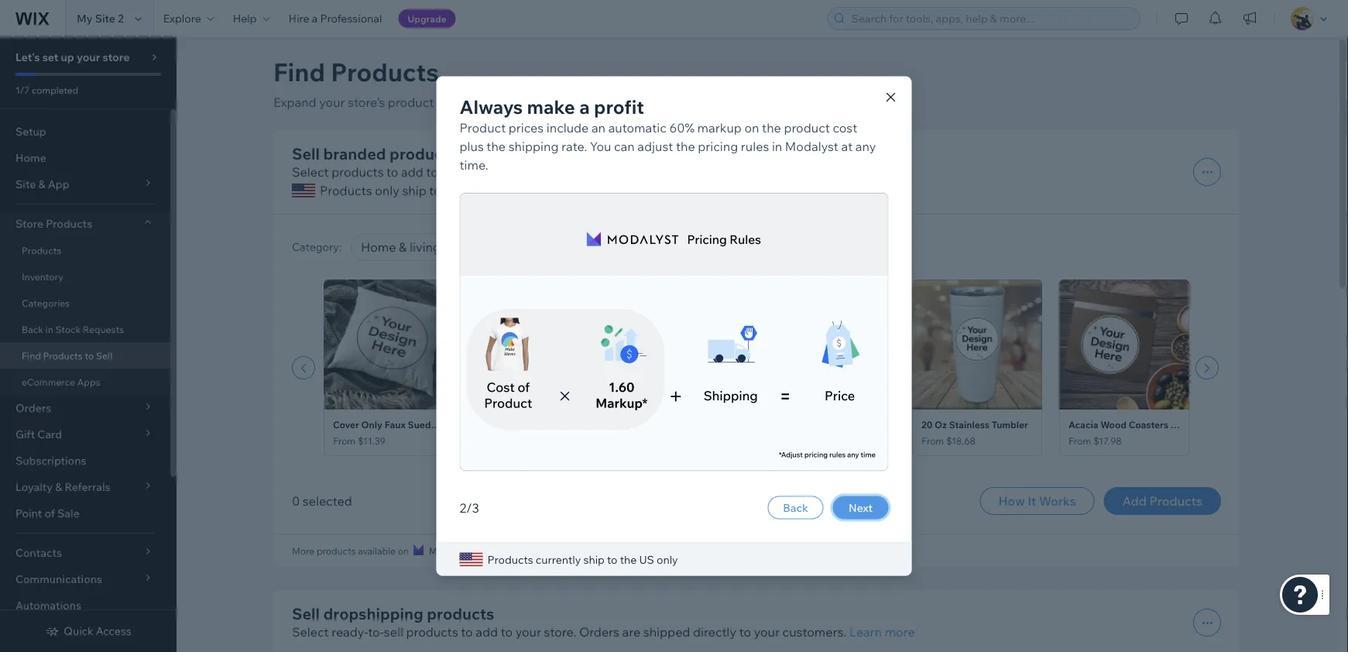 Task type: vqa. For each thing, say whether or not it's contained in the screenshot.
"Update your site type"
no



Task type: describe. For each thing, give the bounding box(es) containing it.
25
[[775, 419, 785, 431]]

products right more at the left bottom of page
[[317, 545, 356, 557]]

explore for explore
[[163, 12, 201, 25]]

sell for sell dropshipping products select ready-to-sell products to add to your store. orders are shipped directly to your customers. learn more
[[292, 604, 320, 623]]

magnetic bottle opener
[[627, 419, 734, 431]]

home
[[15, 151, 46, 165]]

sell
[[384, 624, 403, 640]]

Search for tools, apps, help & more... field
[[847, 8, 1136, 29]]

modalyst link
[[414, 544, 469, 558]]

select products to add to your store and customize them with your designs.
[[292, 164, 726, 180]]

product
[[460, 120, 506, 135]]

print-
[[496, 144, 537, 163]]

from inside acacia wood coasters (set of 4) from $17.98
[[1069, 435, 1092, 447]]

ecommerce apps link
[[0, 369, 170, 395]]

your down sell branded products with print-on-demand
[[441, 164, 467, 180]]

markup
[[698, 120, 742, 135]]

subscriptions link
[[0, 448, 170, 474]]

x
[[488, 419, 494, 431]]

back for back
[[783, 501, 809, 514]]

(set
[[1171, 419, 1190, 431]]

more
[[292, 545, 315, 557]]

add products button
[[1104, 487, 1222, 515]]

apps
[[77, 376, 100, 388]]

1 vertical spatial and
[[502, 164, 524, 180]]

inventory link
[[0, 263, 170, 290]]

explore products
[[474, 545, 548, 557]]

sell branded products with print-on-demand
[[292, 144, 622, 163]]

profit
[[594, 95, 644, 118]]

help button
[[224, 0, 279, 37]]

1 vertical spatial modalyst
[[429, 545, 469, 557]]

your left store.
[[516, 624, 541, 640]]

always make a profit product prices include an automatic 60% markup on the product cost plus the shipping rate. you can adjust the pricing rules in modalyst at any time.
[[460, 95, 876, 172]]

1/7
[[15, 84, 30, 96]]

ready-
[[332, 624, 368, 640]]

from inside 20 oz stainless tumbler from $18.68
[[922, 435, 944, 447]]

pillow
[[439, 419, 465, 431]]

adjust
[[638, 138, 673, 154]]

product inside always make a profit product prices include an automatic 60% markup on the product cost plus the shipping rate. you can adjust the pricing rules in modalyst at any time.
[[784, 120, 830, 135]]

customize
[[527, 164, 586, 180]]

up
[[61, 50, 74, 64]]

0 horizontal spatial add
[[401, 164, 424, 180]]

products inside button
[[1150, 493, 1203, 509]]

inventory
[[22, 271, 63, 282]]

help
[[233, 12, 257, 25]]

completed
[[32, 84, 78, 96]]

back in stock requests
[[22, 323, 124, 335]]

plus
[[460, 138, 484, 154]]

include
[[547, 120, 589, 135]]

store products
[[15, 217, 92, 230]]

store
[[15, 217, 43, 230]]

on-
[[537, 144, 561, 163]]

in inside sidebar element
[[45, 323, 53, 335]]

and inside find products expand your store's product offering with dropshipping and print on demand.
[[593, 95, 615, 110]]

ecommerce
[[22, 376, 75, 388]]

time.
[[460, 157, 489, 172]]

setup
[[15, 125, 46, 138]]

products only ship to the us
[[320, 183, 483, 198]]

always
[[460, 95, 523, 118]]

find for find products expand your store's product offering with dropshipping and print on demand.
[[273, 56, 325, 88]]

sidebar element
[[0, 37, 177, 652]]

hire a professional
[[289, 12, 382, 25]]

the down the time.
[[444, 183, 463, 198]]

cover
[[333, 419, 359, 431]]

offering
[[437, 95, 482, 110]]

Category: field
[[356, 234, 490, 260]]

ecommerce apps
[[22, 376, 100, 388]]

with inside find products expand your store's product offering with dropshipping and print on demand.
[[485, 95, 510, 110]]

rate.
[[562, 138, 587, 154]]

learn more link
[[850, 623, 915, 641]]

site
[[95, 12, 115, 25]]

back button
[[768, 496, 824, 519]]

products inside popup button
[[46, 217, 92, 230]]

of inside acacia wood coasters (set of 4) from $17.98
[[1192, 419, 1201, 431]]

shipping
[[509, 138, 559, 154]]

sell for sell branded products with print-on-demand
[[292, 144, 320, 163]]

products inside find products expand your store's product offering with dropshipping and print on demand.
[[331, 56, 439, 88]]

modalyst inside always make a profit product prices include an automatic 60% markup on the product cost plus the shipping rate. you can adjust the pricing rules in modalyst at any time.
[[785, 138, 839, 154]]

20
[[922, 419, 933, 431]]

only
[[361, 419, 383, 431]]

cover only faux suede pillow (14" x 14") from $11.39
[[333, 419, 515, 447]]

2 vertical spatial with
[[621, 164, 646, 180]]

demand
[[561, 144, 622, 163]]

1/7 completed
[[15, 84, 78, 96]]

explore for explore products
[[474, 545, 506, 557]]

demand.
[[665, 95, 716, 110]]

automatic
[[609, 120, 667, 135]]

coated
[[531, 419, 563, 431]]

1 vertical spatial with
[[461, 144, 493, 163]]

ceramic
[[565, 419, 602, 431]]

let's set up your store
[[15, 50, 130, 64]]

quick access
[[64, 624, 131, 638]]

are
[[622, 624, 641, 640]]

to-
[[368, 624, 384, 640]]

on for always make a profit
[[745, 120, 760, 135]]

oz for 25
[[787, 419, 800, 431]]

how
[[999, 493, 1025, 509]]

hire
[[289, 12, 310, 25]]

dropshipping inside find products expand your store's product offering with dropshipping and print on demand.
[[513, 95, 590, 110]]

rules
[[741, 138, 769, 154]]

us for products currently ship to the us only
[[639, 553, 654, 566]]

select inside sell dropshipping products select ready-to-sell products to add to your store. orders are shipped directly to your customers. learn more
[[292, 624, 329, 640]]

dropshipping inside sell dropshipping products select ready-to-sell products to add to your store. orders are shipped directly to your customers. learn more
[[323, 604, 424, 623]]

sell inside sidebar element
[[96, 350, 112, 361]]

1 vertical spatial 2
[[460, 500, 466, 516]]

25 oz vacuum insulated water bottle
[[775, 419, 939, 431]]

on for find products
[[648, 95, 663, 110]]

prices
[[509, 120, 544, 135]]

from inside cover only faux suede pillow (14" x 14") from $11.39
[[333, 435, 356, 447]]

11oz
[[480, 419, 500, 431]]

it
[[1028, 493, 1037, 509]]

the down 60%
[[676, 138, 695, 154]]

/
[[466, 500, 472, 516]]

how it works button
[[980, 487, 1095, 515]]



Task type: locate. For each thing, give the bounding box(es) containing it.
and up an
[[593, 95, 615, 110]]

0 vertical spatial find
[[273, 56, 325, 88]]

more products available on
[[292, 545, 409, 557]]

1 horizontal spatial 2
[[460, 500, 466, 516]]

1 horizontal spatial dropshipping
[[513, 95, 590, 110]]

2 oz from the left
[[935, 419, 947, 431]]

only up 'shipped'
[[657, 553, 678, 566]]

oz for 20
[[935, 419, 947, 431]]

1 vertical spatial select
[[292, 624, 329, 640]]

1 horizontal spatial modalyst
[[785, 138, 839, 154]]

with down can
[[621, 164, 646, 180]]

and
[[593, 95, 615, 110], [502, 164, 524, 180]]

cost
[[833, 120, 858, 135]]

2 / 3
[[460, 500, 479, 516]]

0 horizontal spatial ship
[[402, 183, 427, 198]]

to inside sidebar element
[[85, 350, 94, 361]]

us up 'are'
[[639, 553, 654, 566]]

next button
[[833, 496, 889, 519]]

with down product
[[461, 144, 493, 163]]

from down 20
[[922, 435, 944, 447]]

sale
[[57, 507, 80, 520]]

sell
[[292, 144, 320, 163], [96, 350, 112, 361], [292, 604, 320, 623]]

0 vertical spatial dropshipping
[[513, 95, 590, 110]]

0 horizontal spatial only
[[375, 183, 400, 198]]

oz right the 25
[[787, 419, 800, 431]]

us for products only ship to the us
[[466, 183, 483, 198]]

find
[[273, 56, 325, 88], [22, 350, 41, 361]]

explore inside explore products link
[[474, 545, 506, 557]]

product right store's
[[388, 95, 434, 110]]

your left the "customers."
[[754, 624, 780, 640]]

find products to sell link
[[0, 342, 170, 369]]

0 horizontal spatial and
[[502, 164, 524, 180]]

1 horizontal spatial and
[[593, 95, 615, 110]]

1 from from the left
[[333, 435, 356, 447]]

sell left 'branded'
[[292, 144, 320, 163]]

modalyst
[[785, 138, 839, 154], [429, 545, 469, 557]]

1 horizontal spatial back
[[783, 501, 809, 514]]

requests
[[83, 323, 124, 335]]

1 horizontal spatial find
[[273, 56, 325, 88]]

categories link
[[0, 290, 170, 316]]

1 vertical spatial on
[[745, 120, 760, 135]]

oz inside 20 oz stainless tumbler from $18.68
[[935, 419, 947, 431]]

a right "hire"
[[312, 12, 318, 25]]

on inside find products expand your store's product offering with dropshipping and print on demand.
[[648, 95, 663, 110]]

in right rules
[[772, 138, 783, 154]]

1 horizontal spatial of
[[1192, 419, 1201, 431]]

oz right 20
[[935, 419, 947, 431]]

branded
[[323, 144, 386, 163]]

customers.
[[783, 624, 847, 640]]

1 horizontal spatial a
[[580, 95, 590, 118]]

explore left help
[[163, 12, 201, 25]]

bottle
[[671, 419, 698, 431], [912, 419, 939, 431]]

your left store's
[[319, 95, 345, 110]]

products link
[[0, 237, 170, 263]]

products down 'branded'
[[332, 164, 384, 180]]

1 vertical spatial a
[[580, 95, 590, 118]]

bottle right water
[[912, 419, 939, 431]]

back in stock requests link
[[0, 316, 170, 342]]

3
[[472, 500, 479, 516]]

0 horizontal spatial us
[[466, 183, 483, 198]]

0 selected
[[292, 493, 352, 509]]

1 vertical spatial product
[[784, 120, 830, 135]]

1 vertical spatial add
[[476, 624, 498, 640]]

point
[[15, 507, 42, 520]]

sell down more at the left bottom of page
[[292, 604, 320, 623]]

1 horizontal spatial add
[[476, 624, 498, 640]]

store inside sidebar element
[[103, 50, 130, 64]]

2 left the 3 at the left bottom of the page
[[460, 500, 466, 516]]

store down plus
[[470, 164, 499, 180]]

products down modalyst link
[[427, 604, 494, 623]]

of left sale
[[45, 507, 55, 520]]

directly
[[693, 624, 737, 640]]

on right available
[[398, 545, 409, 557]]

0 vertical spatial select
[[292, 164, 329, 180]]

to
[[387, 164, 399, 180], [426, 164, 438, 180], [429, 183, 441, 198], [85, 350, 94, 361], [607, 553, 618, 566], [461, 624, 473, 640], [501, 624, 513, 640], [740, 624, 751, 640]]

1 horizontal spatial store
[[470, 164, 499, 180]]

home link
[[0, 145, 170, 171]]

find for find products to sell
[[22, 350, 41, 361]]

explore products link
[[474, 544, 548, 558]]

1 vertical spatial in
[[45, 323, 53, 335]]

at
[[842, 138, 853, 154]]

quick
[[64, 624, 93, 638]]

the up rules
[[762, 120, 781, 135]]

ship right currently
[[584, 553, 605, 566]]

0 vertical spatial back
[[22, 323, 43, 335]]

0 vertical spatial 2
[[118, 12, 124, 25]]

in inside always make a profit product prices include an automatic 60% markup on the product cost plus the shipping rate. you can adjust the pricing rules in modalyst at any time.
[[772, 138, 783, 154]]

0 horizontal spatial from
[[333, 435, 356, 447]]

product inside find products expand your store's product offering with dropshipping and print on demand.
[[388, 95, 434, 110]]

on inside always make a profit product prices include an automatic 60% markup on the product cost plus the shipping rate. you can adjust the pricing rules in modalyst at any time.
[[745, 120, 760, 135]]

products
[[390, 144, 457, 163], [332, 164, 384, 180], [317, 545, 356, 557], [427, 604, 494, 623], [406, 624, 458, 640]]

your
[[77, 50, 100, 64], [319, 95, 345, 110], [441, 164, 467, 180], [649, 164, 675, 180], [516, 624, 541, 640], [754, 624, 780, 640]]

modalyst left at
[[785, 138, 839, 154]]

can
[[614, 138, 635, 154]]

0 vertical spatial us
[[466, 183, 483, 198]]

1 vertical spatial sell
[[96, 350, 112, 361]]

1 vertical spatial ship
[[584, 553, 605, 566]]

vacuum
[[802, 419, 838, 431]]

1 vertical spatial only
[[657, 553, 678, 566]]

orders
[[579, 624, 620, 640]]

$17.98
[[1094, 435, 1122, 447]]

0 vertical spatial with
[[485, 95, 510, 110]]

0 vertical spatial add
[[401, 164, 424, 180]]

find inside sidebar element
[[22, 350, 41, 361]]

wood
[[1101, 419, 1127, 431]]

0 horizontal spatial bottle
[[671, 419, 698, 431]]

a inside always make a profit product prices include an automatic 60% markup on the product cost plus the shipping rate. you can adjust the pricing rules in modalyst at any time.
[[580, 95, 590, 118]]

explore down the 3 at the left bottom of the page
[[474, 545, 506, 557]]

back
[[22, 323, 43, 335], [783, 501, 809, 514]]

your right up
[[77, 50, 100, 64]]

store
[[103, 50, 130, 64], [470, 164, 499, 180]]

automations
[[15, 599, 81, 612]]

0 horizontal spatial store
[[103, 50, 130, 64]]

products currently ship to the us only
[[488, 553, 678, 566]]

add left store.
[[476, 624, 498, 640]]

0 vertical spatial store
[[103, 50, 130, 64]]

ship down sell branded products with print-on-demand
[[402, 183, 427, 198]]

store's
[[348, 95, 385, 110]]

1 vertical spatial explore
[[474, 545, 506, 557]]

store down site
[[103, 50, 130, 64]]

expand
[[273, 95, 317, 110]]

back down categories
[[22, 323, 43, 335]]

stainless
[[949, 419, 990, 431]]

make
[[527, 95, 575, 118]]

1 horizontal spatial from
[[922, 435, 944, 447]]

select down 'branded'
[[292, 164, 329, 180]]

0 horizontal spatial 2
[[118, 12, 124, 25]]

find up ecommerce
[[22, 350, 41, 361]]

works
[[1039, 493, 1076, 509]]

3 from from the left
[[1069, 435, 1092, 447]]

category:
[[292, 240, 342, 254]]

add up products only ship to the us at left
[[401, 164, 424, 180]]

a inside 'link'
[[312, 12, 318, 25]]

2 vertical spatial sell
[[292, 604, 320, 623]]

upgrade button
[[398, 9, 456, 28]]

0 horizontal spatial back
[[22, 323, 43, 335]]

0 vertical spatial sell
[[292, 144, 320, 163]]

1 horizontal spatial on
[[648, 95, 663, 110]]

0 vertical spatial product
[[388, 95, 434, 110]]

modalyst down /
[[429, 545, 469, 557]]

1 horizontal spatial oz
[[935, 419, 947, 431]]

find inside find products expand your store's product offering with dropshipping and print on demand.
[[273, 56, 325, 88]]

2 vertical spatial on
[[398, 545, 409, 557]]

1 vertical spatial find
[[22, 350, 41, 361]]

opener
[[701, 419, 734, 431]]

in
[[772, 138, 783, 154], [45, 323, 53, 335]]

1 oz from the left
[[787, 419, 800, 431]]

0 horizontal spatial a
[[312, 12, 318, 25]]

products up products only ship to the us at left
[[390, 144, 457, 163]]

of inside sidebar element
[[45, 507, 55, 520]]

0 horizontal spatial product
[[388, 95, 434, 110]]

1 bottle from the left
[[671, 419, 698, 431]]

0 horizontal spatial of
[[45, 507, 55, 520]]

1 horizontal spatial product
[[784, 120, 830, 135]]

1 vertical spatial us
[[639, 553, 654, 566]]

shipped
[[644, 624, 691, 640]]

from down cover
[[333, 435, 356, 447]]

0 vertical spatial and
[[593, 95, 615, 110]]

2 horizontal spatial on
[[745, 120, 760, 135]]

ship for only
[[402, 183, 427, 198]]

how it works
[[999, 493, 1076, 509]]

2 bottle from the left
[[912, 419, 939, 431]]

back for back in stock requests
[[22, 323, 43, 335]]

sell inside sell dropshipping products select ready-to-sell products to add to your store. orders are shipped directly to your customers. learn more
[[292, 604, 320, 623]]

$11.39
[[358, 435, 386, 447]]

and down print-
[[502, 164, 524, 180]]

pricing
[[698, 138, 738, 154]]

insulated
[[840, 419, 881, 431]]

your down 'adjust'
[[649, 164, 675, 180]]

2 horizontal spatial from
[[1069, 435, 1092, 447]]

0 vertical spatial ship
[[402, 183, 427, 198]]

setup link
[[0, 119, 170, 145]]

products right sell
[[406, 624, 458, 640]]

1 horizontal spatial only
[[657, 553, 678, 566]]

select left ready-
[[292, 624, 329, 640]]

add inside sell dropshipping products select ready-to-sell products to add to your store. orders are shipped directly to your customers. learn more
[[476, 624, 498, 640]]

sell dropshipping products select ready-to-sell products to add to your store. orders are shipped directly to your customers. learn more
[[292, 604, 915, 640]]

$18.68
[[947, 435, 976, 447]]

explore
[[163, 12, 201, 25], [474, 545, 506, 557]]

in left stock
[[45, 323, 53, 335]]

2 select from the top
[[292, 624, 329, 640]]

of left 4)
[[1192, 419, 1201, 431]]

us
[[466, 183, 483, 198], [639, 553, 654, 566]]

find products to sell
[[22, 350, 112, 361]]

from
[[333, 435, 356, 447], [922, 435, 944, 447], [1069, 435, 1092, 447]]

1 vertical spatial of
[[45, 507, 55, 520]]

0
[[292, 493, 300, 509]]

1 vertical spatial back
[[783, 501, 809, 514]]

0 horizontal spatial in
[[45, 323, 53, 335]]

bottle left opener
[[671, 419, 698, 431]]

0 horizontal spatial explore
[[163, 12, 201, 25]]

on up rules
[[745, 120, 760, 135]]

store products button
[[0, 211, 170, 237]]

only down 'branded'
[[375, 183, 400, 198]]

0 horizontal spatial find
[[22, 350, 41, 361]]

1 vertical spatial store
[[470, 164, 499, 180]]

product left cost
[[784, 120, 830, 135]]

sell down "requests"
[[96, 350, 112, 361]]

0 horizontal spatial dropshipping
[[323, 604, 424, 623]]

0 vertical spatial in
[[772, 138, 783, 154]]

any
[[856, 138, 876, 154]]

store.
[[544, 624, 577, 640]]

find products expand your store's product offering with dropshipping and print on demand.
[[273, 56, 716, 110]]

point of sale link
[[0, 500, 170, 527]]

on right print at left
[[648, 95, 663, 110]]

0 vertical spatial of
[[1192, 419, 1201, 431]]

1 horizontal spatial us
[[639, 553, 654, 566]]

tumbler
[[992, 419, 1029, 431]]

1 horizontal spatial bottle
[[912, 419, 939, 431]]

learn
[[850, 624, 882, 640]]

with up product
[[485, 95, 510, 110]]

2 right site
[[118, 12, 124, 25]]

from down the acacia
[[1069, 435, 1092, 447]]

dropshipping up include
[[513, 95, 590, 110]]

product
[[388, 95, 434, 110], [784, 120, 830, 135]]

back inside button
[[783, 501, 809, 514]]

2 from from the left
[[922, 435, 944, 447]]

subscriptions
[[15, 454, 86, 467]]

(14"
[[467, 419, 486, 431]]

1 horizontal spatial ship
[[584, 553, 605, 566]]

only
[[375, 183, 400, 198], [657, 553, 678, 566]]

0 horizontal spatial oz
[[787, 419, 800, 431]]

of
[[1192, 419, 1201, 431], [45, 507, 55, 520]]

1 horizontal spatial explore
[[474, 545, 506, 557]]

0 vertical spatial a
[[312, 12, 318, 25]]

1 select from the top
[[292, 164, 329, 180]]

designs.
[[677, 164, 726, 180]]

access
[[96, 624, 131, 638]]

faux
[[385, 419, 406, 431]]

back inside sidebar element
[[22, 323, 43, 335]]

the down product
[[487, 138, 506, 154]]

0 vertical spatial only
[[375, 183, 400, 198]]

0 vertical spatial modalyst
[[785, 138, 839, 154]]

the up sell dropshipping products select ready-to-sell products to add to your store. orders are shipped directly to your customers. learn more
[[620, 553, 637, 566]]

your inside sidebar element
[[77, 50, 100, 64]]

ship for currently
[[584, 553, 605, 566]]

0 horizontal spatial modalyst
[[429, 545, 469, 557]]

a up include
[[580, 95, 590, 118]]

find up expand
[[273, 56, 325, 88]]

your inside find products expand your store's product offering with dropshipping and print on demand.
[[319, 95, 345, 110]]

back left the next
[[783, 501, 809, 514]]

1 horizontal spatial in
[[772, 138, 783, 154]]

automations link
[[0, 593, 170, 619]]

0 vertical spatial on
[[648, 95, 663, 110]]

dropshipping up to-
[[323, 604, 424, 623]]

us down the time.
[[466, 183, 483, 198]]

acacia
[[1069, 419, 1099, 431]]

0 vertical spatial explore
[[163, 12, 201, 25]]

1 vertical spatial dropshipping
[[323, 604, 424, 623]]

0 horizontal spatial on
[[398, 545, 409, 557]]



